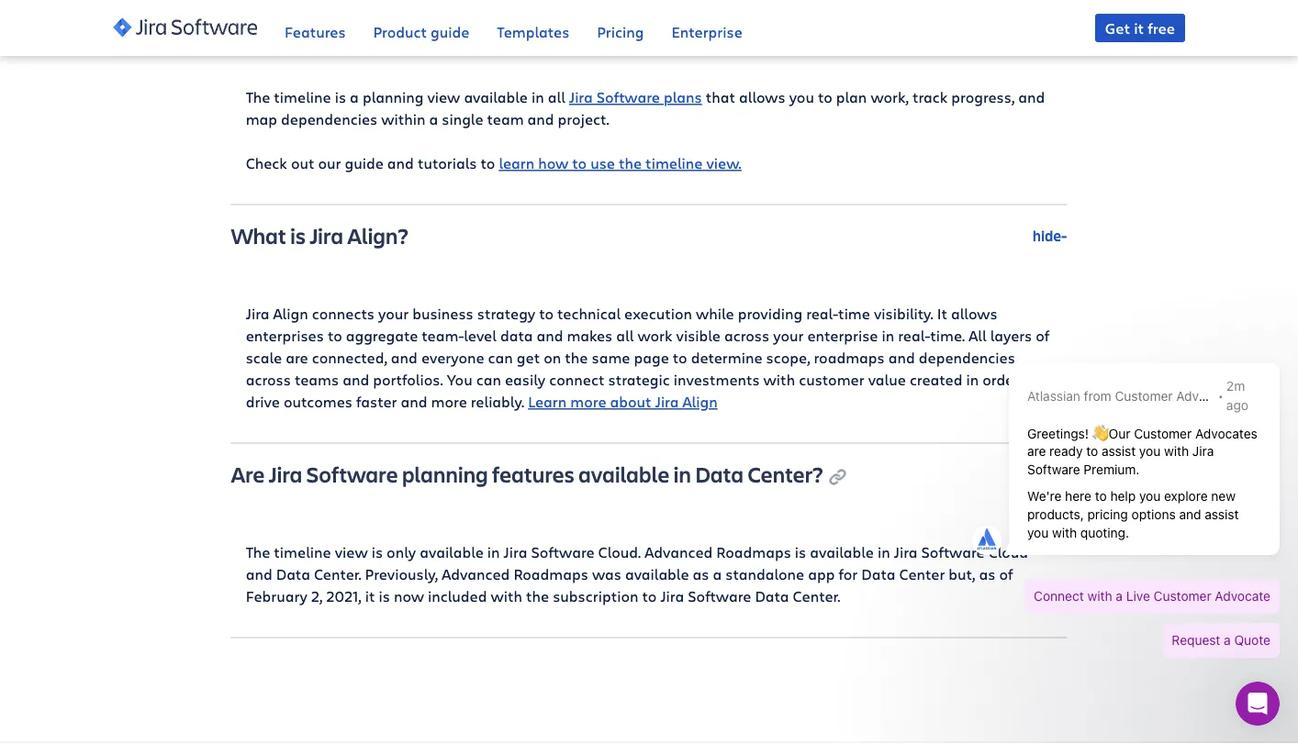 Task type: vqa. For each thing, say whether or not it's contained in the screenshot.
level
yes



Task type: locate. For each thing, give the bounding box(es) containing it.
available up for on the right bottom
[[810, 544, 874, 563]]

check
[[246, 154, 287, 174]]

view up single
[[428, 88, 461, 108]]

1 vertical spatial the
[[246, 544, 270, 563]]

0 vertical spatial dialog
[[959, 343, 1290, 677]]

1 horizontal spatial it
[[1135, 18, 1145, 38]]

timeline
[[346, 5, 427, 34], [274, 88, 331, 108], [646, 154, 703, 174], [274, 544, 331, 563]]

more down you
[[431, 393, 467, 413]]

with
[[764, 371, 796, 391], [491, 588, 523, 607]]

0 horizontal spatial with
[[491, 588, 523, 607]]

dialog
[[959, 343, 1290, 677], [1236, 683, 1281, 727]]

only
[[387, 544, 416, 563]]

real- down visibility. at the right top of page
[[899, 327, 931, 347]]

1 horizontal spatial advanced
[[645, 544, 713, 563]]

get
[[517, 349, 540, 369]]

enterprise link
[[672, 0, 743, 55]]

are
[[231, 461, 265, 490]]

of down 'cloud'
[[1000, 566, 1014, 585]]

connect
[[550, 371, 605, 391]]

connected,
[[312, 349, 387, 369]]

the
[[246, 88, 270, 108], [246, 544, 270, 563]]

enterprise
[[808, 327, 879, 347]]

the left subscription
[[526, 588, 549, 607]]

1 hide- from the top
[[1034, 227, 1068, 246]]

to right order
[[1023, 371, 1038, 391]]

timeline right features link
[[346, 5, 427, 34]]

2 horizontal spatial a
[[713, 566, 722, 585]]

across
[[725, 327, 770, 347], [246, 371, 291, 391]]

same
[[592, 349, 631, 369]]

0 horizontal spatial all
[[548, 88, 566, 108]]

available up team
[[464, 88, 528, 108]]

1 horizontal spatial more
[[571, 393, 607, 413]]

with right included
[[491, 588, 523, 607]]

allows left the you
[[739, 88, 786, 108]]

to right subscription
[[643, 588, 657, 607]]

jira left the templates link
[[453, 5, 487, 34]]

product guide link
[[373, 0, 470, 55]]

for
[[839, 566, 858, 585]]

1 vertical spatial it
[[365, 588, 375, 607]]

0 vertical spatial the
[[246, 88, 270, 108]]

1 more from the left
[[431, 393, 467, 413]]

and up portfolios.
[[391, 349, 418, 369]]

1 vertical spatial all
[[617, 327, 634, 347]]

software
[[597, 88, 660, 108], [307, 461, 398, 490], [531, 544, 595, 563], [922, 544, 985, 563], [688, 588, 752, 607]]

the inside the timeline view is only available in jira software cloud. advanced roadmaps is available in jira software cloud and data center. previously, advanced roadmaps was available as a standalone app for data center but, as of february 2, 2021, it is now included with the subscription to jira software data center.
[[246, 544, 270, 563]]

guide right 'product'
[[431, 21, 470, 41]]

are
[[286, 349, 308, 369]]

learn more about jira align link
[[528, 393, 718, 413]]

plans
[[664, 88, 702, 108]]

jira up project.
[[569, 88, 593, 108]]

planning up the within on the top left of page
[[363, 88, 424, 108]]

reliably.
[[471, 393, 525, 413]]

features
[[285, 21, 346, 41]]

teams
[[295, 371, 339, 391]]

business
[[413, 305, 474, 324]]

of inside the timeline view is only available in jira software cloud. advanced roadmaps is available in jira software cloud and data center. previously, advanced roadmaps was available as a standalone app for data center but, as of february 2, 2021, it is now included with the subscription to jira software data center.
[[1000, 566, 1014, 585]]

1 horizontal spatial as
[[980, 566, 996, 585]]

1 horizontal spatial roadmaps
[[717, 544, 792, 563]]

to inside that allows you to plan work, track progress, and map dependencies within a single team and project.
[[818, 88, 833, 108]]

it right get at the right top of the page
[[1135, 18, 1145, 38]]

0 horizontal spatial your
[[378, 305, 409, 324]]

1 vertical spatial view
[[335, 544, 368, 563]]

real- up enterprise
[[807, 305, 839, 324]]

with inside jira align connects your business strategy to technical execution while providing real-time visibility. it allows enterprises to aggregate team-level data and makes all work visible across your enterprise in real-time. all layers of scale are connected, and everyone can get on the same page to determine scope, roadmaps and dependencies across teams and portfolios. you can easily connect strategic investments with customer value created in order to drive outcomes faster and more reliably.
[[764, 371, 796, 391]]

templates
[[497, 21, 570, 41]]

0 vertical spatial can
[[488, 349, 513, 369]]

visible
[[677, 327, 721, 347]]

while
[[696, 305, 735, 324]]

software up was
[[531, 544, 595, 563]]

1 the from the top
[[246, 88, 270, 108]]

jira align connects your business strategy to technical execution while providing real-time visibility. it allows enterprises to aggregate team-level data and makes all work visible across your enterprise in real-time. all layers of scale are connected, and everyone can get on the same page to determine scope, roadmaps and dependencies across teams and portfolios. you can easily connect strategic investments with customer value created in order to drive outcomes faster and more reliably.
[[246, 305, 1050, 413]]

allows inside jira align connects your business strategy to technical execution while providing real-time visibility. it allows enterprises to aggregate team-level data and makes all work visible across your enterprise in real-time. all layers of scale are connected, and everyone can get on the same page to determine scope, roadmaps and dependencies across teams and portfolios. you can easily connect strategic investments with customer value created in order to drive outcomes faster and more reliably.
[[952, 305, 998, 324]]

0 vertical spatial align
[[273, 305, 308, 324]]

get it free
[[1106, 18, 1176, 38]]

1 horizontal spatial guide
[[431, 21, 470, 41]]

0 vertical spatial roadmaps
[[717, 544, 792, 563]]

0 vertical spatial advanced
[[645, 544, 713, 563]]

1 horizontal spatial your
[[774, 327, 804, 347]]

easily
[[505, 371, 546, 391]]

align inside jira align connects your business strategy to technical execution while providing real-time visibility. it allows enterprises to aggregate team-level data and makes all work visible across your enterprise in real-time. all layers of scale are connected, and everyone can get on the same page to determine scope, roadmaps and dependencies across teams and portfolios. you can easily connect strategic investments with customer value created in order to drive outcomes faster and more reliably.
[[273, 305, 308, 324]]

0 horizontal spatial of
[[1000, 566, 1014, 585]]

in
[[431, 5, 449, 34], [532, 88, 545, 108], [882, 327, 895, 347], [967, 371, 979, 391], [674, 461, 692, 490], [488, 544, 500, 563], [878, 544, 891, 563]]

1 vertical spatial with
[[491, 588, 523, 607]]

a
[[350, 88, 359, 108], [429, 110, 438, 130], [713, 566, 722, 585]]

0 horizontal spatial as
[[693, 566, 710, 585]]

1 horizontal spatial dependencies
[[919, 349, 1016, 369]]

1 vertical spatial real-
[[899, 327, 931, 347]]

allows up all
[[952, 305, 998, 324]]

view inside the timeline view is only available in jira software cloud. advanced roadmaps is available in jira software cloud and data center. previously, advanced roadmaps was available as a standalone app for data center but, as of february 2, 2021, it is now included with the subscription to jira software data center.
[[335, 544, 368, 563]]

software down faster
[[307, 461, 398, 490]]

everyone
[[422, 349, 485, 369]]

planning left the features
[[402, 461, 489, 490]]

align
[[273, 305, 308, 324], [683, 393, 718, 413]]

all up project.
[[548, 88, 566, 108]]

get
[[1106, 18, 1131, 38]]

0 horizontal spatial dependencies
[[281, 110, 378, 130]]

0 horizontal spatial more
[[431, 393, 467, 413]]

get it free link
[[1096, 14, 1186, 42]]

the
[[310, 5, 343, 34], [619, 154, 642, 174], [565, 349, 588, 369], [526, 588, 549, 607]]

and down the within on the top left of page
[[388, 154, 414, 174]]

hide- for are jira software planning features available in data center?
[[1034, 466, 1068, 485]]

1 vertical spatial advanced
[[442, 566, 510, 585]]

jira left align?
[[310, 222, 344, 251]]

0 vertical spatial dependencies
[[281, 110, 378, 130]]

1 vertical spatial hide-
[[1034, 466, 1068, 485]]

0 vertical spatial with
[[764, 371, 796, 391]]

align down investments
[[683, 393, 718, 413]]

center. down app
[[793, 588, 841, 607]]

timeline up 2,
[[274, 544, 331, 563]]

guide
[[431, 21, 470, 41], [345, 154, 384, 174]]

advanced
[[645, 544, 713, 563], [442, 566, 510, 585]]

february
[[246, 588, 307, 607]]

1 vertical spatial guide
[[345, 154, 384, 174]]

to right strategy
[[539, 305, 554, 324]]

all up same
[[617, 327, 634, 347]]

0 horizontal spatial a
[[350, 88, 359, 108]]

1 horizontal spatial across
[[725, 327, 770, 347]]

jira inside jira align connects your business strategy to technical execution while providing real-time visibility. it allows enterprises to aggregate team-level data and makes all work visible across your enterprise in real-time. all layers of scale are connected, and everyone can get on the same page to determine scope, roadmaps and dependencies across teams and portfolios. you can easily connect strategic investments with customer value created in order to drive outcomes faster and more reliably.
[[246, 305, 270, 324]]

and right team
[[528, 110, 554, 130]]

real-
[[807, 305, 839, 324], [899, 327, 931, 347]]

0 vertical spatial real-
[[807, 305, 839, 324]]

allows
[[739, 88, 786, 108], [952, 305, 998, 324]]

our
[[318, 154, 341, 174]]

1 vertical spatial dependencies
[[919, 349, 1016, 369]]

as right but,
[[980, 566, 996, 585]]

to right the you
[[818, 88, 833, 108]]

1 vertical spatial what
[[231, 222, 287, 251]]

0 horizontal spatial across
[[246, 371, 291, 391]]

technical
[[558, 305, 621, 324]]

that
[[706, 88, 736, 108]]

timeline up map
[[274, 88, 331, 108]]

dependencies up "our"
[[281, 110, 378, 130]]

1 horizontal spatial center.
[[793, 588, 841, 607]]

align up enterprises
[[273, 305, 308, 324]]

software up but,
[[922, 544, 985, 563]]

it inside the timeline view is only available in jira software cloud. advanced roadmaps is available in jira software cloud and data center. previously, advanced roadmaps was available as a standalone app for data center but, as of february 2, 2021, it is now included with the subscription to jira software data center.
[[365, 588, 375, 607]]

1 what from the top
[[231, 5, 287, 34]]

data
[[696, 461, 744, 490], [276, 566, 310, 585], [862, 566, 896, 585], [755, 588, 790, 607]]

can
[[488, 349, 513, 369], [477, 371, 502, 391]]

the up connect
[[565, 349, 588, 369]]

align?
[[348, 222, 409, 251]]

center. up 2021,
[[314, 566, 362, 585]]

the up map
[[246, 88, 270, 108]]

drive
[[246, 393, 280, 413]]

jira up enterprises
[[246, 305, 270, 324]]

1 vertical spatial align
[[683, 393, 718, 413]]

the inside the timeline view is only available in jira software cloud. advanced roadmaps is available in jira software cloud and data center. previously, advanced roadmaps was available as a standalone app for data center but, as of february 2, 2021, it is now included with the subscription to jira software data center.
[[526, 588, 549, 607]]

1 vertical spatial of
[[1000, 566, 1014, 585]]

dependencies down all
[[919, 349, 1016, 369]]

2 hide- from the top
[[1034, 466, 1068, 485]]

the timeline is a planning view available in all jira software plans
[[246, 88, 702, 108]]

what for what is jira align?
[[231, 222, 287, 251]]

and up value
[[889, 349, 916, 369]]

0 horizontal spatial align
[[273, 305, 308, 324]]

of inside jira align connects your business strategy to technical execution while providing real-time visibility. it allows enterprises to aggregate team-level data and makes all work visible across your enterprise in real-time. all layers of scale are connected, and everyone can get on the same page to determine scope, roadmaps and dependencies across teams and portfolios. you can easily connect strategic investments with customer value created in order to drive outcomes faster and more reliably.
[[1036, 327, 1050, 347]]

1 horizontal spatial with
[[764, 371, 796, 391]]

more
[[431, 393, 467, 413], [571, 393, 607, 413]]

the right use
[[619, 154, 642, 174]]

track
[[913, 88, 948, 108]]

as left standalone
[[693, 566, 710, 585]]

1 vertical spatial a
[[429, 110, 438, 130]]

with inside the timeline view is only available in jira software cloud. advanced roadmaps is available in jira software cloud and data center. previously, advanced roadmaps was available as a standalone app for data center but, as of february 2, 2021, it is now included with the subscription to jira software data center.
[[491, 588, 523, 607]]

of for what is jira align?
[[1036, 327, 1050, 347]]

and inside the timeline view is only available in jira software cloud. advanced roadmaps is available in jira software cloud and data center. previously, advanced roadmaps was available as a standalone app for data center but, as of february 2, 2021, it is now included with the subscription to jira software data center.
[[246, 566, 273, 585]]

roadmaps up standalone
[[717, 544, 792, 563]]

1 vertical spatial allows
[[952, 305, 998, 324]]

templates link
[[497, 0, 570, 55]]

a inside that allows you to plan work, track progress, and map dependencies within a single team and project.
[[429, 110, 438, 130]]

dependencies inside that allows you to plan work, track progress, and map dependencies within a single team and project.
[[281, 110, 378, 130]]

and up the "february"
[[246, 566, 273, 585]]

was
[[592, 566, 622, 585]]

the left 'product'
[[310, 5, 343, 34]]

timeline inside the timeline view is only available in jira software cloud. advanced roadmaps is available in jira software cloud and data center. previously, advanced roadmaps was available as a standalone app for data center but, as of february 2, 2021, it is now included with the subscription to jira software data center.
[[274, 544, 331, 563]]

it right 2021,
[[365, 588, 375, 607]]

0 vertical spatial hide-
[[1034, 227, 1068, 246]]

the up the "february"
[[246, 544, 270, 563]]

0 vertical spatial your
[[378, 305, 409, 324]]

0 horizontal spatial roadmaps
[[514, 566, 589, 585]]

2 as from the left
[[980, 566, 996, 585]]

guide right "our"
[[345, 154, 384, 174]]

your up aggregate
[[378, 305, 409, 324]]

your
[[378, 305, 409, 324], [774, 327, 804, 347]]

to left the 'learn' at the left top of the page
[[481, 154, 495, 174]]

learn
[[528, 393, 567, 413]]

0 vertical spatial allows
[[739, 88, 786, 108]]

how
[[538, 154, 569, 174]]

what is the timeline in jira software? link
[[231, 0, 1068, 50]]

view
[[428, 88, 461, 108], [335, 544, 368, 563]]

advanced up included
[[442, 566, 510, 585]]

1 horizontal spatial all
[[617, 327, 634, 347]]

with down scope,
[[764, 371, 796, 391]]

0 horizontal spatial center.
[[314, 566, 362, 585]]

planning
[[363, 88, 424, 108], [402, 461, 489, 490]]

across up the determine
[[725, 327, 770, 347]]

more down connect
[[571, 393, 607, 413]]

of for are jira software planning features available in data center?
[[1000, 566, 1014, 585]]

2 vertical spatial a
[[713, 566, 722, 585]]

0 horizontal spatial view
[[335, 544, 368, 563]]

1 horizontal spatial view
[[428, 88, 461, 108]]

1 horizontal spatial a
[[429, 110, 438, 130]]

across down scale
[[246, 371, 291, 391]]

and
[[1019, 88, 1046, 108], [528, 110, 554, 130], [388, 154, 414, 174], [537, 327, 563, 347], [391, 349, 418, 369], [889, 349, 916, 369], [343, 371, 369, 391], [401, 393, 428, 413], [246, 566, 273, 585]]

1 horizontal spatial allows
[[952, 305, 998, 324]]

out
[[291, 154, 315, 174]]

the for the timeline view is only available in jira software cloud. advanced roadmaps is available in jira software cloud and data center. previously, advanced roadmaps was available as a standalone app for data center but, as of february 2, 2021, it is now included with the subscription to jira software data center.
[[246, 544, 270, 563]]

1 horizontal spatial of
[[1036, 327, 1050, 347]]

advanced right the cloud.
[[645, 544, 713, 563]]

2 what from the top
[[231, 222, 287, 251]]

scope,
[[767, 349, 811, 369]]

data left center?
[[696, 461, 744, 490]]

data
[[501, 327, 533, 347]]

can up reliably.
[[477, 371, 502, 391]]

your up scope,
[[774, 327, 804, 347]]

0 horizontal spatial it
[[365, 588, 375, 607]]

hide- for what is jira align?
[[1034, 227, 1068, 246]]

0 vertical spatial of
[[1036, 327, 1050, 347]]

view up 2021,
[[335, 544, 368, 563]]

1 vertical spatial can
[[477, 371, 502, 391]]

1 vertical spatial center.
[[793, 588, 841, 607]]

1 horizontal spatial align
[[683, 393, 718, 413]]

2 the from the top
[[246, 544, 270, 563]]

roadmaps up subscription
[[514, 566, 589, 585]]

pricing link
[[597, 0, 644, 55]]

software?
[[491, 5, 593, 34]]

enterprises
[[246, 327, 324, 347]]

of right 'layers'
[[1036, 327, 1050, 347]]

0 horizontal spatial allows
[[739, 88, 786, 108]]

can down data
[[488, 349, 513, 369]]

0 vertical spatial what
[[231, 5, 287, 34]]



Task type: describe. For each thing, give the bounding box(es) containing it.
jira inside what is the timeline in jira software? link
[[453, 5, 487, 34]]

on
[[544, 349, 562, 369]]

0 vertical spatial all
[[548, 88, 566, 108]]

timeline left view.
[[646, 154, 703, 174]]

and down portfolios.
[[401, 393, 428, 413]]

standalone
[[726, 566, 805, 585]]

jira down "are jira software planning features available in data center?"
[[504, 544, 528, 563]]

available down the cloud.
[[625, 566, 689, 585]]

scale
[[246, 349, 282, 369]]

all inside jira align connects your business strategy to technical execution while providing real-time visibility. it allows enterprises to aggregate team-level data and makes all work visible across your enterprise in real-time. all layers of scale are connected, and everyone can get on the same page to determine scope, roadmaps and dependencies across teams and portfolios. you can easily connect strategic investments with customer value created in order to drive outcomes faster and more reliably.
[[617, 327, 634, 347]]

determine
[[691, 349, 763, 369]]

0 vertical spatial across
[[725, 327, 770, 347]]

0 vertical spatial planning
[[363, 88, 424, 108]]

value
[[869, 371, 907, 391]]

layers
[[991, 327, 1033, 347]]

aggregate
[[346, 327, 418, 347]]

time.
[[931, 327, 966, 347]]

app
[[809, 566, 835, 585]]

product
[[373, 21, 427, 41]]

jira up center
[[894, 544, 918, 563]]

the inside jira align connects your business strategy to technical execution while providing real-time visibility. it allows enterprises to aggregate team-level data and makes all work visible across your enterprise in real-time. all layers of scale are connected, and everyone can get on the same page to determine scope, roadmaps and dependencies across teams and portfolios. you can easily connect strategic investments with customer value created in order to drive outcomes faster and more reliably.
[[565, 349, 588, 369]]

cloud.
[[599, 544, 641, 563]]

0 vertical spatial a
[[350, 88, 359, 108]]

enterprise
[[672, 21, 743, 41]]

roadmaps
[[814, 349, 885, 369]]

the for the timeline is a planning view available in all jira software plans
[[246, 88, 270, 108]]

single
[[442, 110, 484, 130]]

allows inside that allows you to plan work, track progress, and map dependencies within a single team and project.
[[739, 88, 786, 108]]

1 as from the left
[[693, 566, 710, 585]]

1 horizontal spatial real-
[[899, 327, 931, 347]]

you
[[447, 371, 473, 391]]

jira down strategic
[[656, 393, 679, 413]]

0 horizontal spatial guide
[[345, 154, 384, 174]]

1 vertical spatial dialog
[[1236, 683, 1281, 727]]

progress,
[[952, 88, 1015, 108]]

order
[[983, 371, 1020, 391]]

but,
[[949, 566, 976, 585]]

providing
[[738, 305, 803, 324]]

map
[[246, 110, 277, 130]]

makes
[[567, 327, 613, 347]]

team-
[[422, 327, 464, 347]]

jira right subscription
[[661, 588, 685, 607]]

0 horizontal spatial advanced
[[442, 566, 510, 585]]

work,
[[871, 88, 909, 108]]

2021,
[[326, 588, 362, 607]]

software up project.
[[597, 88, 660, 108]]

team
[[487, 110, 524, 130]]

data down standalone
[[755, 588, 790, 607]]

check out our guide and tutorials to learn how to use the timeline view.
[[246, 154, 742, 174]]

strategic
[[609, 371, 670, 391]]

dependencies inside jira align connects your business strategy to technical execution while providing real-time visibility. it allows enterprises to aggregate team-level data and makes all work visible across your enterprise in real-time. all layers of scale are connected, and everyone can get on the same page to determine scope, roadmaps and dependencies across teams and portfolios. you can easily connect strategic investments with customer value created in order to drive outcomes faster and more reliably.
[[919, 349, 1016, 369]]

investments
[[674, 371, 760, 391]]

0 vertical spatial guide
[[431, 21, 470, 41]]

connects
[[312, 305, 375, 324]]

faster
[[356, 393, 397, 413]]

2,
[[311, 588, 323, 607]]

view.
[[707, 154, 742, 174]]

2 more from the left
[[571, 393, 607, 413]]

customer
[[799, 371, 865, 391]]

available up included
[[420, 544, 484, 563]]

1 vertical spatial across
[[246, 371, 291, 391]]

software down standalone
[[688, 588, 752, 607]]

jira software plans link
[[569, 88, 702, 108]]

subscription
[[553, 588, 639, 607]]

you
[[790, 88, 815, 108]]

0 vertical spatial view
[[428, 88, 461, 108]]

cloud
[[989, 544, 1029, 563]]

now
[[394, 588, 424, 607]]

are jira software planning features available in data center?
[[231, 461, 824, 490]]

what for what is the timeline in jira software?
[[231, 5, 287, 34]]

the timeline view is only available in jira software cloud. advanced roadmaps is available in jira software cloud and data center. previously, advanced roadmaps was available as a standalone app for data center but, as of february 2, 2021, it is now included with the subscription to jira software data center.
[[246, 544, 1029, 607]]

0 horizontal spatial real-
[[807, 305, 839, 324]]

and right progress,
[[1019, 88, 1046, 108]]

what is the timeline in jira software?
[[231, 5, 593, 34]]

about
[[610, 393, 652, 413]]

time
[[839, 305, 871, 324]]

1 vertical spatial your
[[774, 327, 804, 347]]

learn how to use the timeline view. link
[[499, 154, 742, 174]]

level
[[464, 327, 497, 347]]

execution
[[625, 305, 693, 324]]

portfolios.
[[373, 371, 443, 391]]

features link
[[285, 0, 346, 55]]

strategy
[[477, 305, 536, 324]]

to right page
[[673, 349, 688, 369]]

product guide
[[373, 21, 470, 41]]

plan
[[837, 88, 867, 108]]

within
[[381, 110, 426, 130]]

features
[[492, 461, 575, 490]]

1 vertical spatial roadmaps
[[514, 566, 589, 585]]

page
[[634, 349, 669, 369]]

project.
[[558, 110, 610, 130]]

learn
[[499, 154, 535, 174]]

to inside the timeline view is only available in jira software cloud. advanced roadmaps is available in jira software cloud and data center. previously, advanced roadmaps was available as a standalone app for data center but, as of february 2, 2021, it is now included with the subscription to jira software data center.
[[643, 588, 657, 607]]

data right for on the right bottom
[[862, 566, 896, 585]]

all
[[969, 327, 987, 347]]

to down connects on the left
[[328, 327, 342, 347]]

more inside jira align connects your business strategy to technical execution while providing real-time visibility. it allows enterprises to aggregate team-level data and makes all work visible across your enterprise in real-time. all layers of scale are connected, and everyone can get on the same page to determine scope, roadmaps and dependencies across teams and portfolios. you can easily connect strategic investments with customer value created in order to drive outcomes faster and more reliably.
[[431, 393, 467, 413]]

visibility.
[[874, 305, 934, 324]]

work
[[638, 327, 673, 347]]

0 vertical spatial center.
[[314, 566, 362, 585]]

data up the "february"
[[276, 566, 310, 585]]

free
[[1148, 18, 1176, 38]]

available down learn more about jira align 'link' at bottom
[[579, 461, 670, 490]]

1 vertical spatial planning
[[402, 461, 489, 490]]

jira right are
[[269, 461, 303, 490]]

what is jira align?
[[231, 222, 413, 251]]

pricing
[[597, 21, 644, 41]]

outcomes
[[284, 393, 353, 413]]

to left use
[[573, 154, 587, 174]]

and down "connected,"
[[343, 371, 369, 391]]

use
[[591, 154, 615, 174]]

0 vertical spatial it
[[1135, 18, 1145, 38]]

a inside the timeline view is only available in jira software cloud. advanced roadmaps is available in jira software cloud and data center. previously, advanced roadmaps was available as a standalone app for data center but, as of february 2, 2021, it is now included with the subscription to jira software data center.
[[713, 566, 722, 585]]

center?
[[748, 461, 824, 490]]

that allows you to plan work, track progress, and map dependencies within a single team and project.
[[246, 88, 1046, 130]]

included
[[428, 588, 487, 607]]

created
[[910, 371, 963, 391]]

and up 'on'
[[537, 327, 563, 347]]



